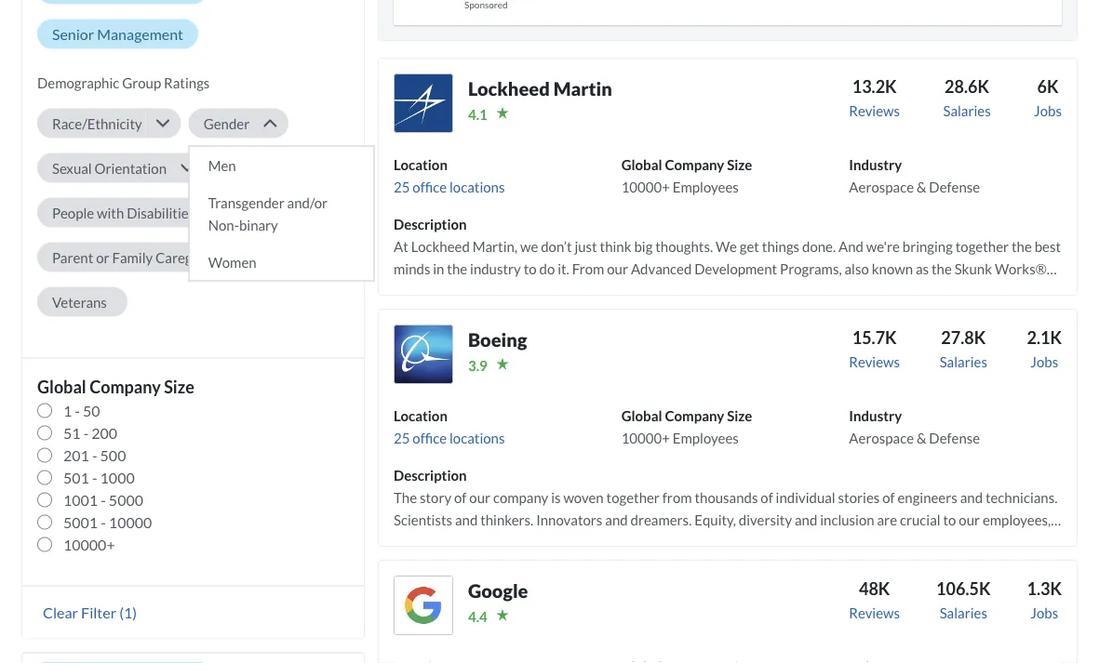 Task type: vqa. For each thing, say whether or not it's contained in the screenshot.
15.7K
yes



Task type: locate. For each thing, give the bounding box(es) containing it.
company
[[665, 157, 724, 173], [89, 377, 161, 398], [665, 408, 724, 425]]

25 office locations link down 4.1
[[394, 179, 505, 196]]

0 vertical spatial employees
[[673, 179, 739, 196]]

0 vertical spatial jobs
[[1034, 103, 1062, 119]]

0 vertical spatial industry aerospace & defense
[[849, 157, 980, 196]]

2 employees from the top
[[673, 430, 739, 447]]

1 location from the top
[[394, 157, 448, 173]]

- right 501
[[92, 469, 97, 487]]

filter
[[81, 604, 116, 622]]

jobs down 6k
[[1034, 103, 1062, 119]]

25 office locations link down 3.9
[[394, 430, 505, 447]]

0 vertical spatial size
[[727, 157, 752, 173]]

location down lockheed martin image
[[394, 157, 448, 173]]

people with disabilities
[[52, 205, 195, 222]]

1 vertical spatial aerospace
[[849, 430, 914, 447]]

1 vertical spatial locations
[[449, 430, 505, 447]]

location 25 office locations down 3.9
[[394, 408, 505, 447]]

106.5k
[[936, 579, 991, 600]]

1.3k
[[1027, 579, 1062, 600]]

1 vertical spatial jobs
[[1030, 354, 1058, 371]]

2 location from the top
[[394, 408, 448, 425]]

aerospace
[[849, 179, 914, 196], [849, 430, 914, 447]]

6k jobs
[[1034, 77, 1062, 119]]

jobs inside 1.3k jobs
[[1030, 605, 1058, 622]]

gender
[[203, 116, 250, 132]]

transgender and/or non-binary
[[208, 195, 328, 234]]

boeing
[[468, 329, 527, 351]]

1 vertical spatial 10000+
[[621, 430, 670, 447]]

1 vertical spatial &
[[917, 430, 926, 447]]

veterans
[[52, 294, 107, 311]]

2 vertical spatial global
[[621, 408, 662, 425]]

clear filter (1) button
[[37, 603, 142, 623]]

6k
[[1037, 77, 1059, 97]]

reviews down 15.7k
[[849, 354, 900, 371]]

1 location 25 office locations from the top
[[394, 157, 505, 196]]

1 25 from the top
[[394, 179, 410, 196]]

or
[[96, 250, 109, 266]]

industry down 15.7k reviews
[[849, 408, 902, 425]]

jobs
[[1034, 103, 1062, 119], [1030, 354, 1058, 371], [1030, 605, 1058, 622]]

1 office from the top
[[413, 179, 447, 196]]

jobs inside 2.1k jobs
[[1030, 354, 1058, 371]]

salaries inside 106.5k salaries
[[940, 605, 987, 622]]

aerospace down 15.7k reviews
[[849, 430, 914, 447]]

global
[[621, 157, 662, 173], [37, 377, 86, 398], [621, 408, 662, 425]]

51
[[63, 424, 81, 443]]

2 global company size 10000+ employees from the top
[[621, 408, 752, 447]]

locations down 3.9
[[449, 430, 505, 447]]

aerospace down the 13.2k reviews
[[849, 179, 914, 196]]

1 industry aerospace & defense from the top
[[849, 157, 980, 196]]

2 industry aerospace & defense from the top
[[849, 408, 980, 447]]

- right 51
[[83, 424, 89, 443]]

-
[[75, 402, 80, 420], [83, 424, 89, 443], [92, 447, 97, 465], [92, 469, 97, 487], [101, 492, 106, 510], [101, 514, 106, 532]]

locations for boeing
[[449, 430, 505, 447]]

defense down 27.8k salaries
[[929, 430, 980, 447]]

lockheed martin
[[468, 78, 612, 100]]

and/or
[[287, 195, 328, 211]]

location 25 office locations
[[394, 157, 505, 196], [394, 408, 505, 447]]

1000
[[100, 469, 135, 487]]

2 aerospace from the top
[[849, 430, 914, 447]]

2 vertical spatial jobs
[[1030, 605, 1058, 622]]

non-
[[208, 217, 239, 234]]

25 office locations link for lockheed martin
[[394, 179, 505, 196]]

0 vertical spatial 10000+
[[621, 179, 670, 196]]

48k
[[859, 579, 890, 600]]

women
[[208, 254, 256, 271]]

1001 - 5000
[[63, 492, 143, 510]]

1 vertical spatial 25 office locations link
[[394, 430, 505, 447]]

1 vertical spatial office
[[413, 430, 447, 447]]

disabilities
[[127, 205, 195, 222]]

salaries down 106.5k at the right of page
[[940, 605, 987, 622]]

office down lockheed martin image
[[413, 179, 447, 196]]

industry
[[849, 157, 902, 173], [849, 408, 902, 425]]

0 vertical spatial company
[[665, 157, 724, 173]]

2 & from the top
[[917, 430, 926, 447]]

google
[[468, 580, 528, 602]]

13.2k
[[852, 77, 897, 97]]

1 reviews from the top
[[849, 103, 900, 119]]

1 defense from the top
[[929, 179, 980, 196]]

2 vertical spatial reviews
[[849, 605, 900, 622]]

locations for lockheed martin
[[449, 179, 505, 196]]

locations down 4.1
[[449, 179, 505, 196]]

4.1
[[468, 106, 487, 123]]

1 - 50
[[63, 402, 100, 420]]

parent
[[52, 250, 93, 266]]

2 defense from the top
[[929, 430, 980, 447]]

company for lockheed martin
[[665, 157, 724, 173]]

defense for boeing
[[929, 430, 980, 447]]

defense down the 28.6k salaries
[[929, 179, 980, 196]]

2 office from the top
[[413, 430, 447, 447]]

0 vertical spatial &
[[917, 179, 926, 196]]

location down boeing "image" on the left of page
[[394, 408, 448, 425]]

2 locations from the top
[[449, 430, 505, 447]]

1 vertical spatial location
[[394, 408, 448, 425]]

(1)
[[119, 604, 137, 622]]

family
[[112, 250, 153, 266]]

reviews down 48k
[[849, 605, 900, 622]]

2 industry from the top
[[849, 408, 902, 425]]

orientation
[[95, 160, 167, 177]]

boeing image
[[394, 325, 453, 385]]

men
[[208, 157, 236, 174]]

1 industry from the top
[[849, 157, 902, 173]]

defense
[[929, 179, 980, 196], [929, 430, 980, 447]]

size
[[727, 157, 752, 173], [164, 377, 194, 398], [727, 408, 752, 425]]

location 25 office locations down 4.1
[[394, 157, 505, 196]]

salaries for google
[[940, 605, 987, 622]]

reviews down 13.2k on the right top of the page
[[849, 103, 900, 119]]

3 reviews from the top
[[849, 605, 900, 622]]

& for lockheed martin
[[917, 179, 926, 196]]

1 vertical spatial 25
[[394, 430, 410, 447]]

0 vertical spatial description
[[394, 216, 467, 233]]

0 vertical spatial locations
[[449, 179, 505, 196]]

global company size
[[37, 377, 194, 398]]

15.7k
[[852, 328, 897, 348]]

industry aerospace & defense for lockheed martin
[[849, 157, 980, 196]]

global for lockheed martin
[[621, 157, 662, 173]]

office
[[413, 179, 447, 196], [413, 430, 447, 447]]

industry aerospace & defense down the 13.2k reviews
[[849, 157, 980, 196]]

ratings
[[164, 75, 210, 91]]

0 vertical spatial aerospace
[[849, 179, 914, 196]]

jobs down 2.1k
[[1030, 354, 1058, 371]]

201
[[63, 447, 89, 465]]

0 vertical spatial reviews
[[849, 103, 900, 119]]

0 vertical spatial global
[[621, 157, 662, 173]]

- right 201
[[92, 447, 97, 465]]

501
[[63, 469, 89, 487]]

defense for lockheed martin
[[929, 179, 980, 196]]

1 vertical spatial industry
[[849, 408, 902, 425]]

2 25 office locations link from the top
[[394, 430, 505, 447]]

1 vertical spatial reviews
[[849, 354, 900, 371]]

1 vertical spatial global company size 10000+ employees
[[621, 408, 752, 447]]

salaries
[[943, 103, 991, 119], [940, 354, 987, 371], [940, 605, 987, 622]]

1 global company size 10000+ employees from the top
[[621, 157, 752, 196]]

size for lockheed martin
[[727, 157, 752, 173]]

1 vertical spatial salaries
[[940, 354, 987, 371]]

jobs for lockheed martin
[[1034, 103, 1062, 119]]

2 vertical spatial size
[[727, 408, 752, 425]]

25 down boeing "image" on the left of page
[[394, 430, 410, 447]]

salaries down the 28.6k
[[943, 103, 991, 119]]

salaries down the 27.8k
[[940, 354, 987, 371]]

25 office locations link
[[394, 179, 505, 196], [394, 430, 505, 447]]

1 & from the top
[[917, 179, 926, 196]]

1 vertical spatial size
[[164, 377, 194, 398]]

0 vertical spatial global company size 10000+ employees
[[621, 157, 752, 196]]

1 locations from the top
[[449, 179, 505, 196]]

location 25 office locations for boeing
[[394, 408, 505, 447]]

1 aerospace from the top
[[849, 179, 914, 196]]

description
[[394, 216, 467, 233], [394, 468, 467, 484]]

location for boeing
[[394, 408, 448, 425]]

25 down lockheed martin image
[[394, 179, 410, 196]]

binary
[[239, 217, 278, 234]]

0 vertical spatial industry
[[849, 157, 902, 173]]

global company size 10000+ employees for lockheed martin
[[621, 157, 752, 196]]

1 vertical spatial defense
[[929, 430, 980, 447]]

industry down the 13.2k reviews
[[849, 157, 902, 173]]

2 description from the top
[[394, 468, 467, 484]]

caregiver
[[155, 250, 216, 266]]

group
[[122, 75, 161, 91]]

1 vertical spatial description
[[394, 468, 467, 484]]

2 vertical spatial salaries
[[940, 605, 987, 622]]

0 vertical spatial 25
[[394, 179, 410, 196]]

&
[[917, 179, 926, 196], [917, 430, 926, 447]]

1001
[[63, 492, 98, 510]]

1 vertical spatial location 25 office locations
[[394, 408, 505, 447]]

jobs down 1.3k
[[1030, 605, 1058, 622]]

location
[[394, 157, 448, 173], [394, 408, 448, 425]]

industry aerospace & defense down 15.7k reviews
[[849, 408, 980, 447]]

1 vertical spatial employees
[[673, 430, 739, 447]]

25
[[394, 179, 410, 196], [394, 430, 410, 447]]

1 employees from the top
[[673, 179, 739, 196]]

2 location 25 office locations from the top
[[394, 408, 505, 447]]

2 vertical spatial company
[[665, 408, 724, 425]]

0 vertical spatial defense
[[929, 179, 980, 196]]

office down boeing "image" on the left of page
[[413, 430, 447, 447]]

employees
[[673, 179, 739, 196], [673, 430, 739, 447]]

27.8k salaries
[[940, 328, 987, 371]]

locations
[[449, 179, 505, 196], [449, 430, 505, 447]]

martin
[[553, 78, 612, 100]]

10000+
[[621, 179, 670, 196], [621, 430, 670, 447], [63, 536, 115, 554]]

office for lockheed martin
[[413, 179, 447, 196]]

- right 1 on the bottom left of page
[[75, 402, 80, 420]]

lockheed
[[468, 78, 550, 100]]

1 description from the top
[[394, 216, 467, 233]]

location 25 office locations for lockheed martin
[[394, 157, 505, 196]]

1 vertical spatial company
[[89, 377, 161, 398]]

2 25 from the top
[[394, 430, 410, 447]]

0 vertical spatial location 25 office locations
[[394, 157, 505, 196]]

501 - 1000
[[63, 469, 135, 487]]

0 vertical spatial salaries
[[943, 103, 991, 119]]

5001
[[63, 514, 98, 532]]

2 reviews from the top
[[849, 354, 900, 371]]

global company size 10000+ employees
[[621, 157, 752, 196], [621, 408, 752, 447]]

0 vertical spatial location
[[394, 157, 448, 173]]

aerospace for boeing
[[849, 430, 914, 447]]

- left 5000
[[101, 492, 106, 510]]

3.9
[[468, 358, 487, 374]]

0 vertical spatial office
[[413, 179, 447, 196]]

industry aerospace & defense
[[849, 157, 980, 196], [849, 408, 980, 447]]

201 - 500
[[63, 447, 126, 465]]

- for 501
[[92, 469, 97, 487]]

- down 1001 - 5000
[[101, 514, 106, 532]]

1 vertical spatial industry aerospace & defense
[[849, 408, 980, 447]]

0 vertical spatial 25 office locations link
[[394, 179, 505, 196]]

1 25 office locations link from the top
[[394, 179, 505, 196]]



Task type: describe. For each thing, give the bounding box(es) containing it.
global for boeing
[[621, 408, 662, 425]]

50
[[83, 402, 100, 420]]

& for boeing
[[917, 430, 926, 447]]

employees for boeing
[[673, 430, 739, 447]]

1
[[63, 402, 72, 420]]

location for lockheed martin
[[394, 157, 448, 173]]

1 vertical spatial global
[[37, 377, 86, 398]]

demographic group ratings
[[37, 75, 210, 91]]

senior
[[52, 25, 94, 43]]

jobs for google
[[1030, 605, 1058, 622]]

- for 5001
[[101, 514, 106, 532]]

500
[[100, 447, 126, 465]]

clear filter (1)
[[43, 604, 137, 622]]

25 office locations link for boeing
[[394, 430, 505, 447]]

2.1k
[[1027, 328, 1062, 348]]

13.2k reviews
[[849, 77, 900, 119]]

106.5k salaries
[[936, 579, 991, 622]]

reviews for lockheed martin
[[849, 103, 900, 119]]

people
[[52, 205, 94, 222]]

15.7k reviews
[[849, 328, 900, 371]]

with
[[97, 205, 124, 222]]

28.6k salaries
[[943, 77, 991, 119]]

global company size 10000+ employees for boeing
[[621, 408, 752, 447]]

industry for lockheed martin
[[849, 157, 902, 173]]

salaries for lockheed martin
[[943, 103, 991, 119]]

industry for boeing
[[849, 408, 902, 425]]

senior management
[[52, 25, 183, 43]]

sexual
[[52, 160, 92, 177]]

10000+ for lockheed martin
[[621, 179, 670, 196]]

25 for boeing
[[394, 430, 410, 447]]

company for boeing
[[665, 408, 724, 425]]

27.8k
[[941, 328, 986, 348]]

industry aerospace & defense for boeing
[[849, 408, 980, 447]]

clear
[[43, 604, 78, 622]]

- for 1
[[75, 402, 80, 420]]

- for 1001
[[101, 492, 106, 510]]

aerospace for lockheed martin
[[849, 179, 914, 196]]

description for lockheed martin
[[394, 216, 467, 233]]

51 - 200
[[63, 424, 117, 443]]

senior management button
[[37, 20, 198, 49]]

reviews for google
[[849, 605, 900, 622]]

race/ethnicity
[[52, 116, 142, 132]]

5001 - 10000
[[63, 514, 152, 532]]

2 vertical spatial 10000+
[[63, 536, 115, 554]]

25 for lockheed martin
[[394, 179, 410, 196]]

- for 51
[[83, 424, 89, 443]]

10000
[[109, 514, 152, 532]]

reviews for boeing
[[849, 354, 900, 371]]

5000
[[109, 492, 143, 510]]

2.1k jobs
[[1027, 328, 1062, 371]]

employees for lockheed martin
[[673, 179, 739, 196]]

google image
[[394, 576, 453, 636]]

1.3k jobs
[[1027, 579, 1062, 622]]

28.6k
[[945, 77, 989, 97]]

office for boeing
[[413, 430, 447, 447]]

10000+ for boeing
[[621, 430, 670, 447]]

lockheed martin image
[[394, 74, 453, 133]]

jobs for boeing
[[1030, 354, 1058, 371]]

management
[[97, 25, 183, 43]]

200
[[91, 424, 117, 443]]

sexual orientation
[[52, 160, 167, 177]]

4.4
[[468, 609, 487, 626]]

salaries for boeing
[[940, 354, 987, 371]]

48k reviews
[[849, 579, 900, 622]]

demographic
[[37, 75, 119, 91]]

transgender
[[208, 195, 284, 211]]

size for boeing
[[727, 408, 752, 425]]

description for boeing
[[394, 468, 467, 484]]

- for 201
[[92, 447, 97, 465]]

parent or family caregiver
[[52, 250, 216, 266]]



